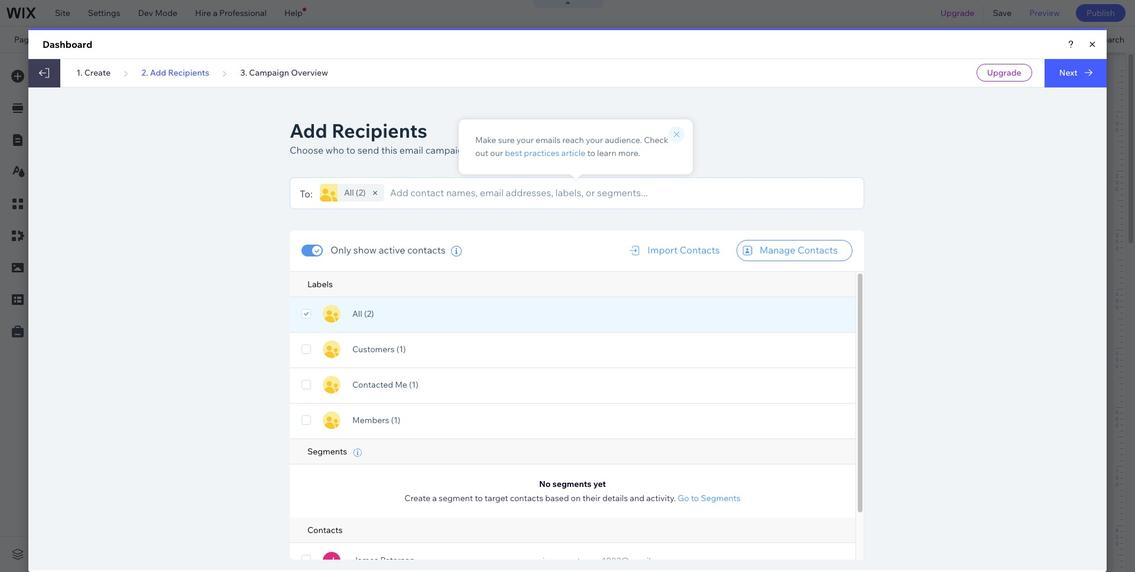 Task type: describe. For each thing, give the bounding box(es) containing it.
tools
[[1041, 34, 1061, 45]]

professional
[[219, 8, 267, 18]]

connect
[[391, 34, 424, 45]]

save button
[[984, 0, 1021, 26]]

? button
[[1030, 83, 1034, 91]]

search results
[[45, 34, 117, 45]]

help
[[284, 8, 303, 18]]

https://jamespeterson1902.wixsite.com/my-site connect your domain
[[203, 34, 475, 45]]

100% button
[[967, 27, 1016, 53]]

site
[[55, 8, 70, 18]]

results
[[81, 34, 117, 45]]

search
[[45, 34, 79, 45]]

tools button
[[1016, 27, 1072, 53]]

search button
[[1073, 27, 1135, 53]]

upgrade
[[941, 8, 974, 18]]

preview
[[1029, 8, 1060, 18]]

100%
[[986, 34, 1007, 45]]

site
[[372, 34, 386, 45]]

a
[[213, 8, 217, 18]]

hire a professional
[[195, 8, 267, 18]]

domain
[[445, 34, 475, 45]]

save
[[993, 8, 1012, 18]]

your
[[426, 34, 443, 45]]

publish
[[1087, 8, 1115, 18]]

dev mode
[[138, 8, 177, 18]]

settings
[[88, 8, 120, 18]]

mode
[[155, 8, 177, 18]]

preview button
[[1021, 0, 1069, 26]]



Task type: vqa. For each thing, say whether or not it's contained in the screenshot.
the topmost Background
no



Task type: locate. For each thing, give the bounding box(es) containing it.
?
[[1030, 83, 1034, 91]]

publish button
[[1076, 4, 1126, 22]]

hire
[[195, 8, 211, 18]]

search
[[1097, 34, 1124, 45]]

https://jamespeterson1902.wixsite.com/my-
[[203, 34, 372, 45]]

dev
[[138, 8, 153, 18]]



